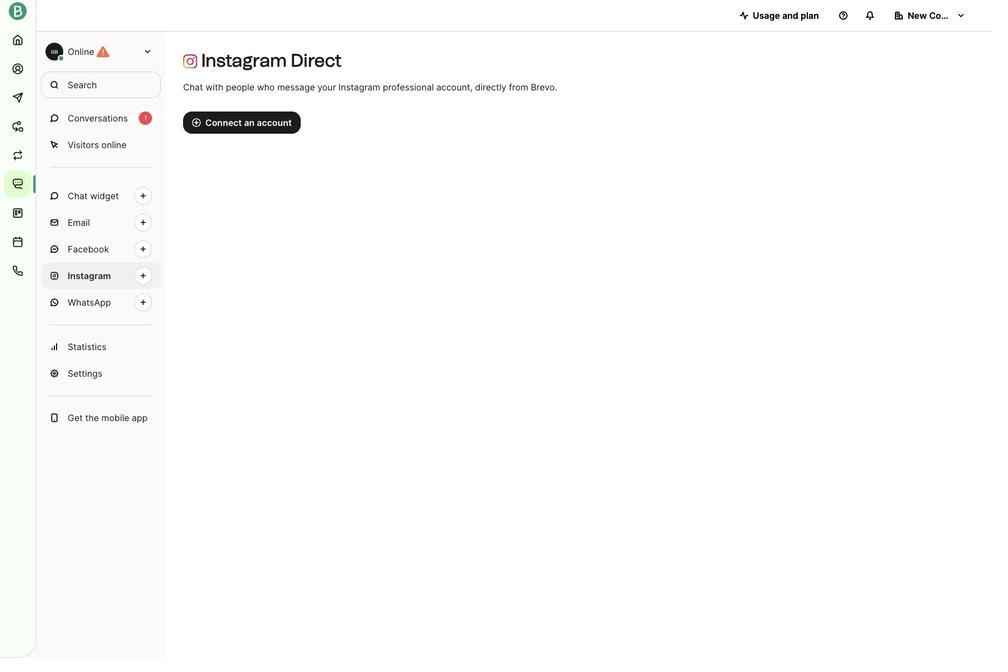 Task type: describe. For each thing, give the bounding box(es) containing it.
instagram for instagram
[[68, 270, 111, 281]]

new company
[[908, 10, 971, 21]]

from
[[509, 82, 529, 93]]

facebook link
[[41, 236, 161, 263]]

direct
[[291, 50, 342, 71]]

instagram link
[[41, 263, 161, 289]]

account,
[[437, 82, 473, 93]]

chat widget
[[68, 190, 119, 201]]

professional
[[383, 82, 434, 93]]

brevo.
[[531, 82, 557, 93]]

connect an account
[[205, 117, 292, 128]]

get the mobile app
[[68, 412, 148, 424]]

search
[[68, 79, 97, 90]]

people
[[226, 82, 255, 93]]

gr
[[51, 49, 58, 55]]

email link
[[41, 209, 161, 236]]

instagram image
[[183, 54, 197, 68]]

visitors
[[68, 139, 99, 150]]

chat for chat widget
[[68, 190, 88, 201]]

and
[[783, 10, 799, 21]]

chat for chat with people who message your instagram professional account, directly from brevo.
[[183, 82, 203, 93]]

settings link
[[41, 360, 161, 387]]

usage and plan
[[753, 10, 819, 21]]

company
[[930, 10, 971, 21]]

statistics link
[[41, 334, 161, 360]]

online
[[102, 139, 127, 150]]

usage
[[753, 10, 780, 21]]

chat widget link
[[41, 183, 161, 209]]

new
[[908, 10, 927, 21]]

usage and plan button
[[731, 4, 828, 27]]

get
[[68, 412, 83, 424]]

facebook
[[68, 244, 109, 255]]



Task type: vqa. For each thing, say whether or not it's contained in the screenshot.
2nd chatbot from the bottom of the page
no



Task type: locate. For each thing, give the bounding box(es) containing it.
0 horizontal spatial chat
[[68, 190, 88, 201]]

instagram for instagram direct
[[201, 50, 287, 71]]

email
[[68, 217, 90, 228]]

chat with people who message your instagram professional account, directly from brevo.
[[183, 82, 557, 93]]

connect
[[205, 117, 242, 128]]

chat
[[183, 82, 203, 93], [68, 190, 88, 201]]

conversations
[[68, 113, 128, 124]]

0 vertical spatial chat
[[183, 82, 203, 93]]

visitors online
[[68, 139, 127, 150]]

1 horizontal spatial instagram
[[201, 50, 287, 71]]

directly
[[475, 82, 507, 93]]

2 horizontal spatial instagram
[[339, 82, 381, 93]]

who
[[257, 82, 275, 93]]

get the mobile app link
[[41, 405, 161, 431]]

message
[[277, 82, 315, 93]]

with
[[206, 82, 224, 93]]

0 vertical spatial instagram
[[201, 50, 287, 71]]

1
[[144, 114, 147, 122]]

plan
[[801, 10, 819, 21]]

online
[[68, 46, 94, 57]]

0 horizontal spatial instagram
[[68, 270, 111, 281]]

widget
[[90, 190, 119, 201]]

chat left with
[[183, 82, 203, 93]]

whatsapp
[[68, 297, 111, 308]]

instagram direct
[[201, 50, 342, 71]]

connect an account link
[[183, 112, 301, 134]]

account
[[257, 117, 292, 128]]

mobile
[[101, 412, 129, 424]]

app
[[132, 412, 148, 424]]

1 vertical spatial instagram
[[339, 82, 381, 93]]

your
[[318, 82, 336, 93]]

1 vertical spatial chat
[[68, 190, 88, 201]]

2 vertical spatial instagram
[[68, 270, 111, 281]]

chat up the email
[[68, 190, 88, 201]]

1 horizontal spatial chat
[[183, 82, 203, 93]]

statistics
[[68, 341, 107, 352]]

instagram up whatsapp
[[68, 270, 111, 281]]

the
[[85, 412, 99, 424]]

whatsapp link
[[41, 289, 161, 316]]

an
[[244, 117, 255, 128]]

instagram up people
[[201, 50, 287, 71]]

new company button
[[886, 4, 975, 27]]

search link
[[41, 72, 161, 98]]

visitors online link
[[41, 132, 161, 158]]

instagram
[[201, 50, 287, 71], [339, 82, 381, 93], [68, 270, 111, 281]]

instagram right your
[[339, 82, 381, 93]]

settings
[[68, 368, 102, 379]]



